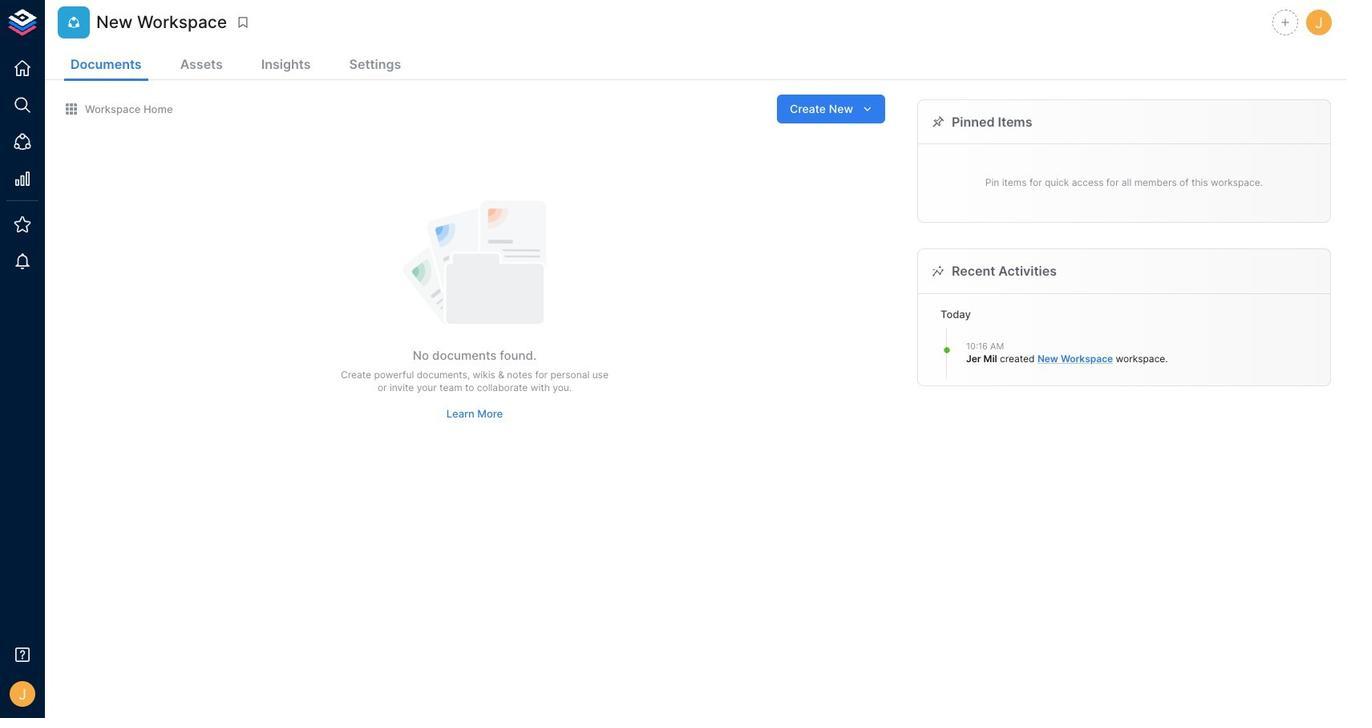 Task type: describe. For each thing, give the bounding box(es) containing it.
bookmark image
[[236, 15, 250, 30]]



Task type: vqa. For each thing, say whether or not it's contained in the screenshot.
Go Back icon
no



